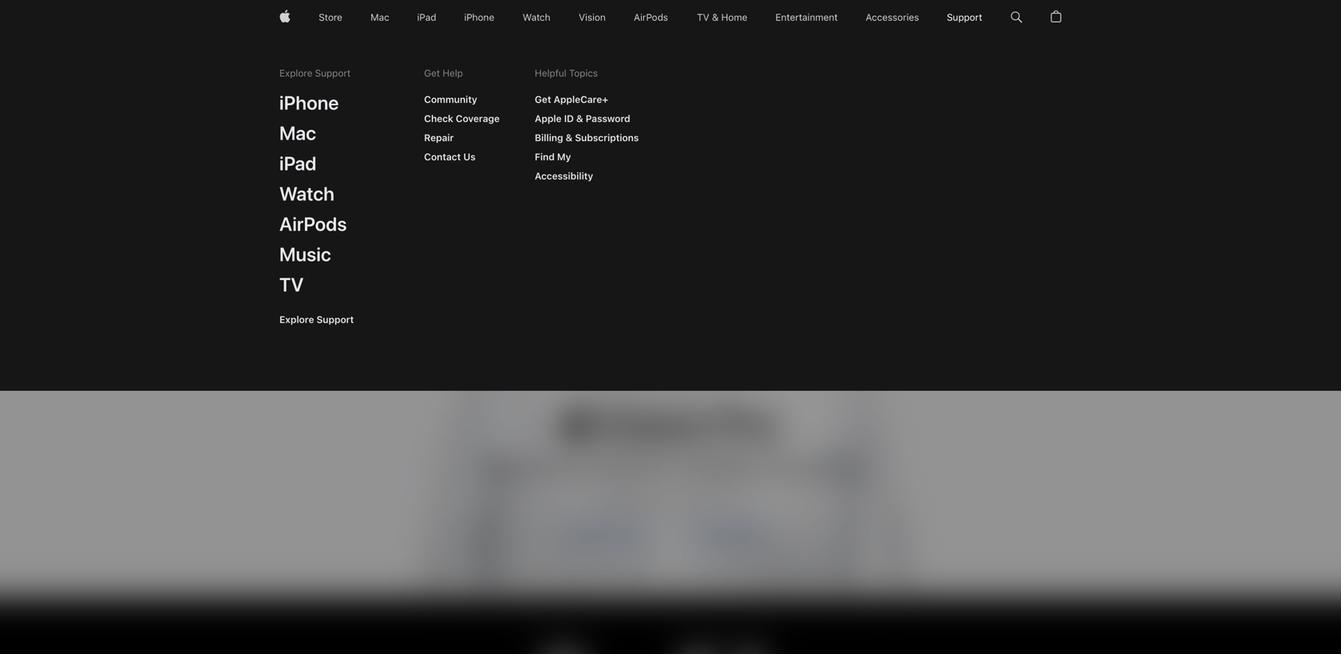 Task type: vqa. For each thing, say whether or not it's contained in the screenshot.
tv and home image
yes



Task type: describe. For each thing, give the bounding box(es) containing it.
airpods
[[279, 213, 347, 236]]

contact us link
[[415, 145, 484, 169]]

mac
[[279, 122, 316, 145]]

get applecare+ link
[[526, 88, 617, 112]]

password
[[586, 113, 630, 125]]

billing
[[535, 132, 563, 144]]

2 explore from the top
[[279, 314, 314, 326]]

coverage
[[456, 113, 500, 125]]

my
[[557, 151, 571, 163]]

topics
[[569, 67, 598, 79]]

community link
[[415, 88, 486, 112]]

watch image
[[523, 0, 551, 35]]

check coverage link
[[415, 107, 508, 131]]

billing & subscriptions link
[[526, 126, 648, 150]]

find my link
[[526, 145, 580, 169]]

mac image
[[371, 0, 389, 35]]

accessibility
[[535, 170, 593, 182]]

shopping bag image
[[1050, 0, 1062, 35]]

us
[[463, 151, 476, 163]]

check
[[424, 113, 453, 125]]

music link
[[271, 236, 340, 271]]

get help element
[[415, 88, 508, 169]]

get for get help
[[424, 67, 440, 79]]

iphone link
[[271, 85, 348, 120]]

1 explore from the top
[[279, 67, 312, 79]]

ipad
[[279, 152, 317, 175]]

tv link
[[271, 267, 313, 302]]

0 vertical spatial support
[[315, 67, 351, 79]]

community check coverage repair contact us
[[424, 94, 500, 163]]

vision image
[[579, 0, 606, 35]]

repair
[[424, 132, 454, 144]]

accessories image
[[866, 0, 919, 35]]

help
[[443, 67, 463, 79]]

support image
[[947, 0, 982, 35]]

apple id & password link
[[526, 107, 639, 131]]

1 vertical spatial &
[[566, 132, 573, 144]]

helpful
[[535, 67, 566, 79]]

id
[[564, 113, 574, 125]]

2 explore support from the top
[[279, 314, 354, 326]]

accessibility link
[[526, 164, 602, 188]]

helpful topics
[[535, 67, 598, 79]]

iphone mac ipad watch airpods music tv
[[279, 91, 347, 297]]

explore support link
[[271, 308, 363, 332]]

watch link
[[271, 176, 343, 211]]

entertainment image
[[776, 0, 838, 35]]



Task type: locate. For each thing, give the bounding box(es) containing it.
mac link
[[271, 115, 325, 150]]

get left help
[[424, 67, 440, 79]]

& right "id"
[[576, 113, 583, 125]]

community
[[424, 94, 477, 105]]

0 vertical spatial get
[[424, 67, 440, 79]]

support down the music
[[317, 314, 354, 326]]

1 vertical spatial support
[[317, 314, 354, 326]]

ipad image
[[417, 0, 436, 35]]

airpods image
[[634, 0, 668, 35]]

0 vertical spatial explore support
[[279, 67, 351, 79]]

get
[[424, 67, 440, 79], [535, 94, 551, 105]]

tv
[[279, 273, 304, 297]]

search apple.com image
[[1010, 0, 1022, 35]]

1 vertical spatial get
[[535, 94, 551, 105]]

1 horizontal spatial get
[[535, 94, 551, 105]]

get help
[[424, 67, 463, 79]]

0 horizontal spatial &
[[566, 132, 573, 144]]

main content
[[0, 0, 1341, 655]]

tv and home image
[[696, 0, 748, 35]]

apple image
[[279, 0, 291, 35]]

explore support
[[279, 67, 351, 79], [279, 314, 354, 326]]

iphone image
[[464, 0, 495, 35]]

find
[[535, 151, 555, 163]]

& down "id"
[[566, 132, 573, 144]]

get for get applecare+ apple id & password billing & subscriptions find my accessibility
[[535, 94, 551, 105]]

1 explore support from the top
[[279, 67, 351, 79]]

explore
[[279, 67, 312, 79], [279, 314, 314, 326]]

airpods link
[[271, 206, 356, 241]]

1 vertical spatial explore
[[279, 314, 314, 326]]

explore support down the tv
[[279, 314, 354, 326]]

iphone
[[279, 91, 339, 115]]

support up iphone link
[[315, 67, 351, 79]]

explore support up iphone link
[[279, 67, 351, 79]]

apple
[[535, 113, 562, 125]]

explore down the tv
[[279, 314, 314, 326]]

music
[[279, 243, 331, 266]]

explore support element
[[271, 85, 363, 332]]

support
[[315, 67, 351, 79], [317, 314, 354, 326]]

0 vertical spatial explore
[[279, 67, 312, 79]]

contact
[[424, 151, 461, 163]]

1 vertical spatial explore support
[[279, 314, 354, 326]]

subscriptions
[[575, 132, 639, 144]]

explore up iphone link
[[279, 67, 312, 79]]

0 vertical spatial &
[[576, 113, 583, 125]]

&
[[576, 113, 583, 125], [566, 132, 573, 144]]

get up apple
[[535, 94, 551, 105]]

ipad link
[[271, 145, 325, 180]]

repair link
[[415, 126, 463, 150]]

applecare+
[[554, 94, 608, 105]]

helpful topics element
[[526, 88, 648, 188]]

watch
[[279, 182, 335, 206]]

1 horizontal spatial &
[[576, 113, 583, 125]]

get inside get applecare+ apple id & password billing & subscriptions find my accessibility
[[535, 94, 551, 105]]

get applecare+ apple id & password billing & subscriptions find my accessibility
[[535, 94, 639, 182]]

store image
[[319, 0, 343, 35]]

0 horizontal spatial get
[[424, 67, 440, 79]]



